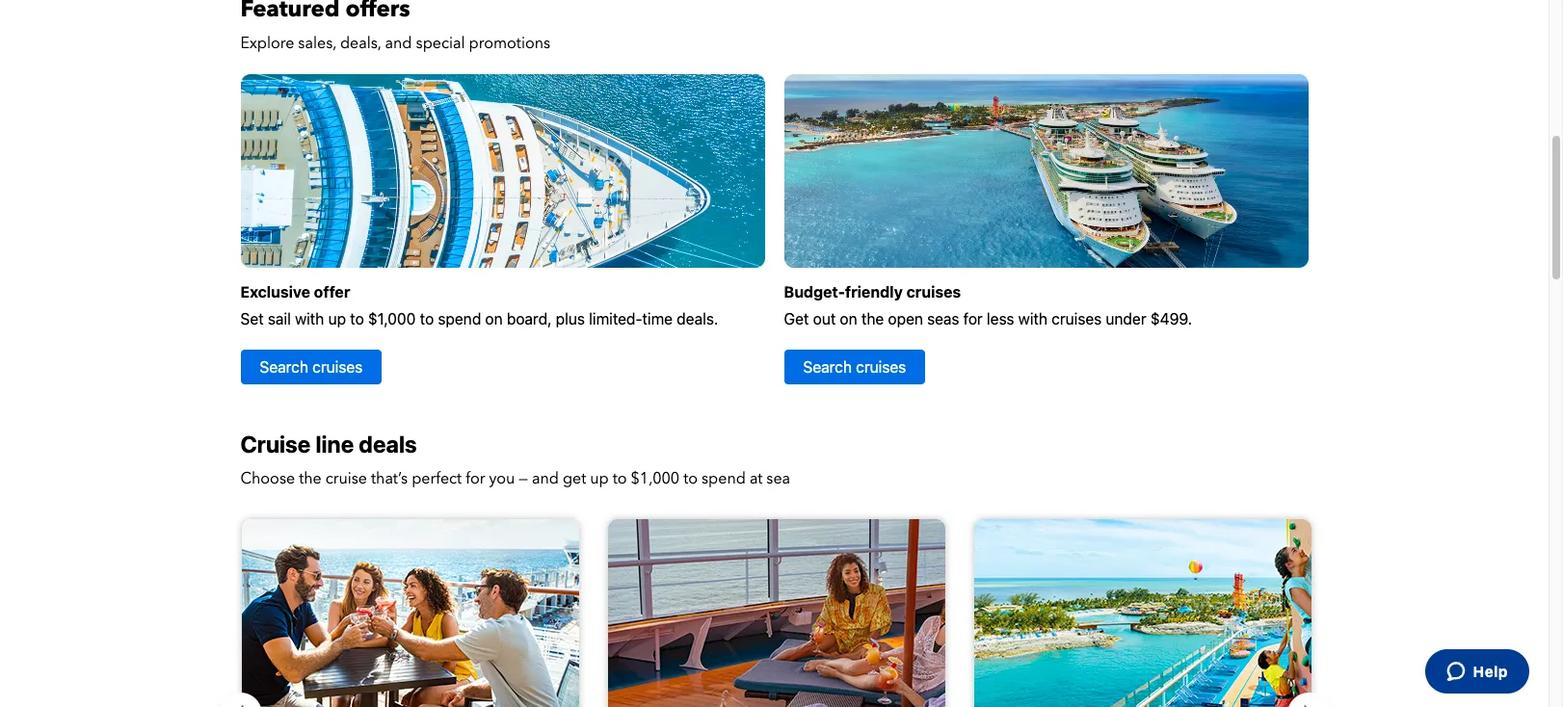 Task type: describe. For each thing, give the bounding box(es) containing it.
1 horizontal spatial for
[[964, 311, 983, 328]]

cheap cruises image
[[784, 74, 1308, 268]]

cruise sale image
[[240, 74, 765, 268]]

special
[[416, 33, 465, 54]]

set
[[240, 311, 264, 328]]

at
[[750, 468, 763, 489]]

1 on from the left
[[485, 311, 503, 328]]

search for sail
[[260, 359, 308, 376]]

out
[[813, 311, 836, 328]]

cruise line deals
[[240, 431, 417, 458]]

search cruises link for on
[[784, 350, 926, 385]]

search cruises link for with
[[240, 350, 382, 385]]

1 with from the left
[[295, 311, 324, 328]]

0 vertical spatial $1,000
[[368, 311, 416, 328]]

budget-friendly cruises
[[784, 284, 961, 301]]

1 vertical spatial for
[[466, 468, 485, 489]]

1 vertical spatial up
[[590, 468, 609, 489]]

1 vertical spatial $1,000
[[631, 468, 680, 489]]

search for out
[[803, 359, 852, 376]]

search cruises for with
[[260, 359, 363, 376]]

that's
[[371, 468, 408, 489]]

choose the cruise that's perfect for you — and get up to $1,000 to spend at sea
[[240, 468, 790, 489]]

board,
[[507, 311, 552, 328]]

cruises up "seas"
[[907, 284, 961, 301]]

2 with from the left
[[1018, 311, 1048, 328]]

budget-
[[784, 284, 845, 301]]

cruises down offer
[[312, 359, 363, 376]]

time
[[642, 311, 673, 328]]

limited-
[[589, 311, 642, 328]]

explore sales, deals, and special promotions
[[240, 33, 550, 54]]

less
[[987, 311, 1014, 328]]

—
[[519, 468, 528, 489]]

$499.
[[1151, 311, 1192, 328]]

norwegian cruise line thumbnail image image
[[121, 519, 699, 707]]



Task type: locate. For each thing, give the bounding box(es) containing it.
search cruises link
[[240, 350, 382, 385], [784, 350, 926, 385]]

1 search cruises link from the left
[[240, 350, 382, 385]]

cruise
[[325, 468, 367, 489]]

0 horizontal spatial $1,000
[[368, 311, 416, 328]]

search down sail
[[260, 359, 308, 376]]

search cruises
[[260, 359, 363, 376], [803, 359, 906, 376]]

0 horizontal spatial search cruises
[[260, 359, 363, 376]]

0 horizontal spatial up
[[328, 311, 346, 328]]

spend left "board,"
[[438, 311, 481, 328]]

search cruises down sail
[[260, 359, 363, 376]]

for left less
[[964, 311, 983, 328]]

0 horizontal spatial spend
[[438, 311, 481, 328]]

exclusive offer
[[240, 284, 350, 301]]

on
[[485, 311, 503, 328], [840, 311, 857, 328]]

sales,
[[298, 33, 336, 54]]

2 search cruises from the left
[[803, 359, 906, 376]]

2 search cruises link from the left
[[784, 350, 926, 385]]

1 horizontal spatial up
[[590, 468, 609, 489]]

1 vertical spatial spend
[[702, 468, 746, 489]]

spend
[[438, 311, 481, 328], [702, 468, 746, 489]]

on right 'out'
[[840, 311, 857, 328]]

0 horizontal spatial with
[[295, 311, 324, 328]]

sail
[[268, 311, 291, 328]]

2 on from the left
[[840, 311, 857, 328]]

with
[[295, 311, 324, 328], [1018, 311, 1048, 328]]

search cruises link down sail
[[240, 350, 382, 385]]

deals
[[359, 431, 417, 458]]

1 horizontal spatial spend
[[702, 468, 746, 489]]

2 search from the left
[[803, 359, 852, 376]]

0 horizontal spatial on
[[485, 311, 503, 328]]

and right —
[[532, 468, 559, 489]]

the left cruise at the bottom left
[[299, 468, 322, 489]]

cruises
[[907, 284, 961, 301], [1052, 311, 1102, 328], [312, 359, 363, 376], [856, 359, 906, 376]]

0 horizontal spatial search cruises link
[[240, 350, 382, 385]]

1 horizontal spatial $1,000
[[631, 468, 680, 489]]

the down budget-friendly cruises
[[861, 311, 884, 328]]

search down 'out'
[[803, 359, 852, 376]]

0 vertical spatial the
[[861, 311, 884, 328]]

and right deals,
[[385, 33, 412, 54]]

search
[[260, 359, 308, 376], [803, 359, 852, 376]]

1 vertical spatial and
[[532, 468, 559, 489]]

friendly
[[845, 284, 903, 301]]

1 horizontal spatial on
[[840, 311, 857, 328]]

perfect
[[412, 468, 462, 489]]

0 vertical spatial for
[[964, 311, 983, 328]]

search cruises for on
[[803, 359, 906, 376]]

set sail with up to $1,000 to spend on board, plus limited-time deals.
[[240, 311, 718, 328]]

with right sail
[[295, 311, 324, 328]]

get
[[784, 311, 809, 328]]

spend left at
[[702, 468, 746, 489]]

explore
[[240, 33, 294, 54]]

offer
[[314, 284, 350, 301]]

to
[[350, 311, 364, 328], [420, 311, 434, 328], [613, 468, 627, 489], [683, 468, 698, 489]]

plus
[[556, 311, 585, 328]]

0 vertical spatial up
[[328, 311, 346, 328]]

0 horizontal spatial the
[[299, 468, 322, 489]]

1 search cruises from the left
[[260, 359, 363, 376]]

cruise
[[240, 431, 311, 458]]

royal caribbean thumbnail image image
[[853, 519, 1432, 707]]

up down offer
[[328, 311, 346, 328]]

seas
[[927, 311, 960, 328]]

exclusive
[[240, 284, 310, 301]]

open
[[888, 311, 923, 328]]

$1,000
[[368, 311, 416, 328], [631, 468, 680, 489]]

deals,
[[340, 33, 381, 54]]

1 horizontal spatial search
[[803, 359, 852, 376]]

0 horizontal spatial and
[[385, 33, 412, 54]]

under
[[1106, 311, 1147, 328]]

for left 'you'
[[466, 468, 485, 489]]

search cruises link down 'out'
[[784, 350, 926, 385]]

0 vertical spatial spend
[[438, 311, 481, 328]]

sea
[[767, 468, 790, 489]]

1 horizontal spatial with
[[1018, 311, 1048, 328]]

0 horizontal spatial for
[[466, 468, 485, 489]]

1 vertical spatial the
[[299, 468, 322, 489]]

1 horizontal spatial and
[[532, 468, 559, 489]]

and
[[385, 33, 412, 54], [532, 468, 559, 489]]

carnival cruise line thumbnail image image
[[487, 519, 1065, 707]]

up right the get
[[590, 468, 609, 489]]

deals.
[[677, 311, 718, 328]]

on left "board,"
[[485, 311, 503, 328]]

up
[[328, 311, 346, 328], [590, 468, 609, 489]]

you
[[489, 468, 515, 489]]

0 vertical spatial and
[[385, 33, 412, 54]]

1 horizontal spatial search cruises link
[[784, 350, 926, 385]]

1 horizontal spatial the
[[861, 311, 884, 328]]

the
[[861, 311, 884, 328], [299, 468, 322, 489]]

with right less
[[1018, 311, 1048, 328]]

get out on the open seas for less with cruises under $499.
[[784, 311, 1192, 328]]

cruises left under
[[1052, 311, 1102, 328]]

choose
[[240, 468, 295, 489]]

cruises down open
[[856, 359, 906, 376]]

get
[[563, 468, 586, 489]]

line
[[316, 431, 354, 458]]

0 horizontal spatial search
[[260, 359, 308, 376]]

1 search from the left
[[260, 359, 308, 376]]

promotions
[[469, 33, 550, 54]]

search cruises down 'out'
[[803, 359, 906, 376]]

1 horizontal spatial search cruises
[[803, 359, 906, 376]]

for
[[964, 311, 983, 328], [466, 468, 485, 489]]



Task type: vqa. For each thing, say whether or not it's contained in the screenshot.
$1,000
yes



